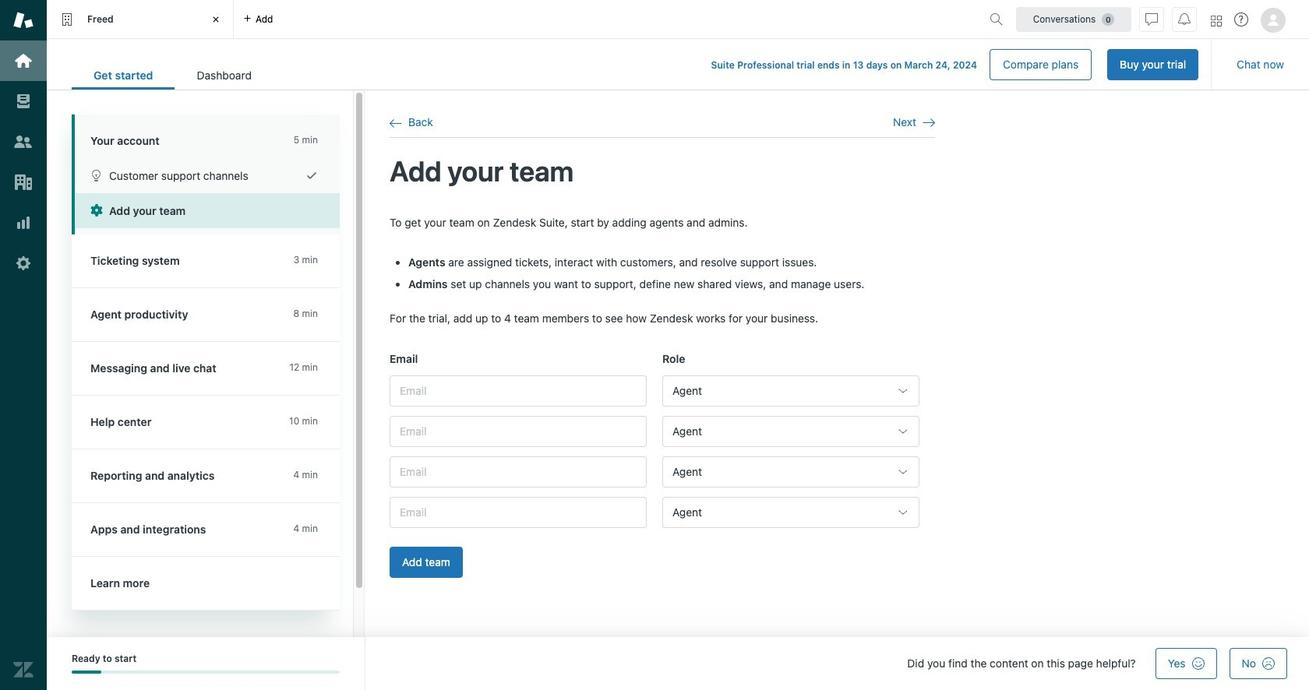 Task type: locate. For each thing, give the bounding box(es) containing it.
zendesk products image
[[1211, 15, 1222, 26]]

heading
[[72, 115, 340, 158]]

notifications image
[[1179, 13, 1191, 25]]

footer
[[47, 638, 1310, 691]]

tab
[[47, 0, 234, 39], [175, 61, 274, 90]]

views image
[[13, 91, 34, 111]]

1 email field from the top
[[390, 376, 647, 407]]

1 vertical spatial tab
[[175, 61, 274, 90]]

3 email field from the top
[[390, 457, 647, 488]]

organizations image
[[13, 172, 34, 193]]

tab list
[[72, 61, 274, 90]]

Email field
[[390, 376, 647, 407], [390, 417, 647, 448], [390, 457, 647, 488], [390, 498, 647, 529]]

0 vertical spatial tab
[[47, 0, 234, 39]]

region
[[390, 215, 935, 597]]

admin image
[[13, 253, 34, 274]]



Task type: vqa. For each thing, say whether or not it's contained in the screenshot.
Tab
yes



Task type: describe. For each thing, give the bounding box(es) containing it.
4 email field from the top
[[390, 498, 647, 529]]

get help image
[[1235, 12, 1249, 27]]

main element
[[0, 0, 47, 691]]

tabs tab list
[[47, 0, 984, 39]]

customers image
[[13, 132, 34, 152]]

progress bar image
[[72, 671, 102, 675]]

progress-bar progress bar
[[72, 671, 340, 675]]

zendesk image
[[13, 660, 34, 680]]

March 24, 2024 text field
[[905, 59, 977, 71]]

get started image
[[13, 51, 34, 71]]

zendesk support image
[[13, 10, 34, 30]]

2 email field from the top
[[390, 417, 647, 448]]

button displays agent's chat status as invisible. image
[[1146, 13, 1158, 25]]

reporting image
[[13, 213, 34, 233]]

content-title region
[[390, 154, 935, 190]]

close image
[[208, 12, 224, 27]]



